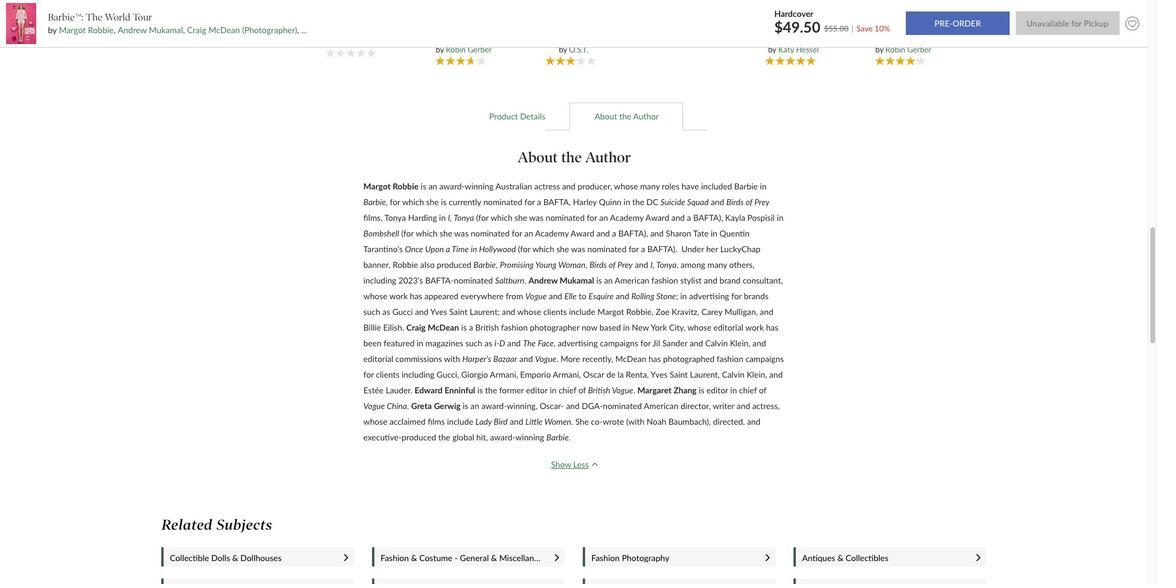 Task type: locate. For each thing, give the bounding box(es) containing it.
carey
[[702, 307, 723, 317]]

1 vertical spatial robbie
[[393, 181, 419, 192]]

and right bird
[[510, 417, 523, 427]]

barbie up famous
[[421, 24, 441, 33]]

0 horizontal spatial (for
[[401, 228, 414, 239]]

she inside (for which she was nominated for an academy award and a bafta), and sharon tate in quentin tarantino's
[[440, 228, 452, 239]]

2 robin from the left
[[886, 44, 906, 54]]

0 horizontal spatial has
[[410, 291, 422, 301]]

None submit
[[906, 12, 1010, 35], [1016, 12, 1120, 35], [906, 12, 1010, 35], [1016, 12, 1120, 35]]

work inside is an american fashion stylist and brand consultant, whose work has appeared everywhere from
[[389, 291, 408, 301]]

2 chief from the left
[[739, 385, 757, 396]]

advertising inside ; in advertising for brands such as gucci and yves saint laurent; and whose clients include margot robbie, zoe kravitz, carey mulligan, and billie eilish.
[[689, 291, 729, 301]]

i-
[[495, 338, 499, 349]]

0 horizontal spatial mcdean
[[209, 25, 240, 35]]

robin gerber link for world's
[[446, 44, 492, 54]]

and up she
[[566, 401, 580, 411]]

0 horizontal spatial editorial
[[364, 354, 393, 364]]

0 horizontal spatial produced
[[402, 432, 436, 443]]

0 horizontal spatial as
[[383, 307, 390, 317]]

0 vertical spatial american
[[615, 276, 650, 286]]

has inside the is a british fashion photographer now based in new york city, whose editorial work has been featured in magazines such as
[[766, 323, 779, 333]]

barbie inside barbie and ruth: the story of the world's most famous doll and the woman who created her
[[421, 24, 441, 33]]

winning down little
[[516, 432, 544, 443]]

0 vertical spatial including
[[364, 276, 396, 286]]

$55.00
[[824, 23, 849, 33]]

china
[[387, 401, 407, 411]]

2 robin gerber link from the left
[[886, 44, 932, 54]]

1 armani, from the left
[[490, 370, 518, 380]]

0 vertical spatial author
[[633, 111, 659, 121]]

1 horizontal spatial prey
[[755, 197, 770, 207]]

luckychap
[[720, 244, 761, 254]]

mcdean up magazines
[[428, 323, 459, 333]]

0 vertical spatial as
[[383, 307, 390, 317]]

1 vertical spatial yves
[[651, 370, 668, 380]]

winning inside the margot robbie is an award-winning australian actress and producer, whose many roles have included barbie in barbie , for which she is currently nominated for a bafta, harley quinn in the dc suicide squad and birds of prey films, tonya harding in i, tonya (for which she was nominated for an academy award and a bafta), kayla pospisil in bombshell
[[465, 181, 494, 192]]

an up "promising"
[[525, 228, 533, 239]]

work inside the is a british fashion photographer now based in new york city, whose editorial work has been featured in magazines such as
[[746, 323, 764, 333]]

1 by robin gerber from the left
[[436, 44, 492, 54]]

barbie forever: her inspiration, history, and legacy (b&n exclusive edition) element
[[849, 0, 961, 68]]

an up the harding
[[429, 181, 437, 192]]

mcdean left (photographer)
[[209, 25, 240, 35]]

1 horizontal spatial (for
[[476, 213, 489, 223]]

whose inside the is a british fashion photographer now based in new york city, whose editorial work has been featured in magazines such as
[[688, 323, 712, 333]]

chief up oscar- on the left of the page
[[559, 385, 577, 396]]

has inside is an american fashion stylist and brand consultant, whose work has appeared everywhere from
[[410, 291, 422, 301]]

advertising up more
[[558, 338, 598, 349]]

her inside barbie forever: her inspiration, history, and legacy (b&n exclusive edition)
[[923, 24, 935, 33]]

vogue down face
[[535, 354, 557, 364]]

2 vertical spatial was
[[571, 244, 585, 254]]

1 horizontal spatial editorial
[[714, 323, 744, 333]]

winning,
[[507, 401, 538, 411]]

2 by robin gerber from the left
[[876, 44, 932, 54]]

story
[[490, 24, 507, 33], [768, 24, 785, 33]]

campaigns up actress,
[[746, 354, 784, 364]]

. more recently, mcdean has photographed fashion campaigns for clients including gucci, giorgio armani, emporio armani, oscar de la renta, yves saint laurent, calvin klein, and estée lauder.
[[364, 354, 784, 396]]

2 vertical spatial has
[[649, 354, 661, 364]]

0 vertical spatial prey
[[755, 197, 770, 207]]

including down the commissions
[[402, 370, 435, 380]]

& right general
[[491, 553, 497, 563]]

barbie , promising young woman , birds of prey and i, tonya
[[474, 260, 677, 270]]

a up rolling
[[641, 244, 645, 254]]

0 horizontal spatial including
[[364, 276, 396, 286]]

bafta), up tate at the top
[[693, 213, 723, 223]]

including down banner,
[[364, 276, 396, 286]]

as inside ; in advertising for brands such as gucci and yves saint laurent; and whose clients include margot robbie, zoe kravitz, carey mulligan, and billie eilish.
[[383, 307, 390, 317]]

0 vertical spatial about the author
[[595, 111, 659, 121]]

academy up (for which she was nominated for a bafta).  under her luckychap banner, robbie also produced
[[535, 228, 569, 239]]

andrew
[[118, 25, 147, 35], [529, 276, 558, 286]]

1 vertical spatial work
[[746, 323, 764, 333]]

tonya left among
[[656, 260, 677, 270]]

1 vertical spatial bafta),
[[619, 228, 648, 239]]

saltburn . andrew mukamal
[[495, 276, 594, 286]]

robin gerber link down world's
[[446, 44, 492, 54]]

2 & from the left
[[411, 553, 417, 563]]

0 horizontal spatial clients
[[376, 370, 400, 380]]

margot robbie is an award-winning australian actress and producer, whose many roles have included barbie in barbie , for which she is currently nominated for a bafta, harley quinn in the dc suicide squad and birds of prey films, tonya harding in i, tonya (for which she was nominated for an academy award and a bafta), kayla pospisil in bombshell
[[364, 181, 784, 239]]

produced down time
[[437, 260, 471, 270]]

award down dc
[[646, 213, 669, 223]]

by inside barbie: the album [hot pink vinyl] by o.s.t.
[[559, 44, 567, 54]]

saint
[[449, 307, 468, 317], [670, 370, 688, 380]]

2 vertical spatial award-
[[490, 432, 516, 443]]

1 vertical spatial was
[[454, 228, 469, 239]]

2 horizontal spatial was
[[571, 244, 585, 254]]

in right ;
[[680, 291, 687, 301]]

0 vertical spatial her
[[923, 24, 935, 33]]

margot inside ; in advertising for brands such as gucci and yves saint laurent; and whose clients include margot robbie, zoe kravitz, carey mulligan, and billie eilish.
[[598, 307, 624, 317]]

about the author link
[[570, 102, 684, 130]]

magazines
[[426, 338, 464, 349]]

work up the 'gucci'
[[389, 291, 408, 301]]

margot up based
[[598, 307, 624, 317]]

little
[[526, 417, 543, 427]]

andrew down the tour
[[118, 25, 147, 35]]

$49.50
[[775, 18, 821, 35]]

tonya
[[385, 213, 406, 223], [454, 213, 474, 223], [656, 260, 677, 270]]

0 horizontal spatial bafta),
[[619, 228, 648, 239]]

i-d and the face
[[495, 338, 554, 349]]

the inside the story of art without men by katy hessel
[[754, 24, 766, 33]]

(for which she was nominated for an academy award and a bafta), and sharon tate in quentin tarantino's
[[364, 228, 750, 254]]

is an american fashion stylist and brand consultant, whose work has appeared everywhere from
[[364, 276, 783, 301]]

was
[[529, 213, 544, 223], [454, 228, 469, 239], [571, 244, 585, 254]]

harper's
[[462, 354, 491, 364]]

british inside the is a british fashion photographer now based in new york city, whose editorial work has been featured in magazines such as
[[475, 323, 499, 333]]

academy inside the margot robbie is an award-winning australian actress and producer, whose many roles have included barbie in barbie , for which she is currently nominated for a bafta, harley quinn in the dc suicide squad and birds of prey films, tonya harding in i, tonya (for which she was nominated for an academy award and a bafta), kayla pospisil in bombshell
[[610, 213, 644, 223]]

fashion inside is an american fashion stylist and brand consultant, whose work has appeared everywhere from
[[652, 276, 678, 286]]

0 horizontal spatial fashion
[[381, 553, 409, 563]]

in up oscar- on the left of the page
[[550, 385, 557, 396]]

campaigns down based
[[600, 338, 639, 349]]

. inside . she co-wrote (with noah baumbach), directed, and executive-produced the global hit, award-winning
[[571, 417, 573, 427]]

award- up currently
[[439, 181, 465, 192]]

and up exclusive
[[930, 33, 942, 43]]

noah
[[647, 417, 667, 427]]

birds up "kayla"
[[727, 197, 744, 207]]

include inside ; in advertising for brands such as gucci and yves saint laurent; and whose clients include margot robbie, zoe kravitz, carey mulligan, and billie eilish.
[[569, 307, 596, 317]]

1 horizontal spatial academy
[[610, 213, 644, 223]]

(for inside (for which she was nominated for a bafta).  under her luckychap banner, robbie also produced
[[518, 244, 531, 254]]

1 vertical spatial craig
[[406, 323, 426, 333]]

0 vertical spatial yves
[[430, 307, 447, 317]]

0 horizontal spatial story
[[490, 24, 507, 33]]

famous
[[431, 43, 456, 52]]

robbie up the harding
[[393, 181, 419, 192]]

of up actress,
[[759, 385, 767, 396]]

tab list
[[168, 102, 981, 130]]

1 horizontal spatial as
[[485, 338, 492, 349]]

0 vertical spatial gerwig
[[247, 19, 272, 29]]

1 horizontal spatial british
[[588, 385, 610, 396]]

calvin down carey on the bottom right
[[705, 338, 728, 349]]

british down oscar
[[588, 385, 610, 396]]

mcdean inside . more recently, mcdean has photographed fashion campaigns for clients including gucci, giorgio armani, emporio armani, oscar de la renta, yves saint laurent, calvin klein, and estée lauder.
[[616, 354, 647, 364]]

i, up rolling
[[651, 260, 655, 270]]

1 horizontal spatial campaigns
[[746, 354, 784, 364]]

1 vertical spatial such
[[466, 338, 483, 349]]

with
[[444, 354, 460, 364]]

1 vertical spatial her
[[494, 52, 506, 61]]

work
[[389, 291, 408, 301], [746, 323, 764, 333]]

bombshell
[[364, 228, 399, 239]]

whose down from
[[517, 307, 541, 317]]

is inside is an award-winning, oscar- and dga-nominated american director, writer and actress, whose acclaimed films include
[[463, 401, 468, 411]]

city,
[[669, 323, 686, 333]]

winning
[[465, 181, 494, 192], [516, 432, 544, 443]]

0 vertical spatial bafta),
[[693, 213, 723, 223]]

barbie up the inspiration,
[[872, 24, 893, 33]]

was inside (for which she was nominated for a bafta).  under her luckychap banner, robbie also produced
[[571, 244, 585, 254]]

currently
[[449, 197, 481, 207]]

british
[[475, 323, 499, 333], [588, 385, 610, 396]]

3 & from the left
[[491, 553, 497, 563]]

upon
[[425, 244, 444, 254]]

saltburn
[[495, 276, 525, 286]]

such up billie
[[364, 307, 380, 317]]

0 vertical spatial mukamal
[[149, 25, 183, 35]]

0 horizontal spatial andrew
[[118, 25, 147, 35]]

craig down the 'gucci'
[[406, 323, 426, 333]]

birds
[[727, 197, 744, 207], [590, 260, 607, 270]]

editorial down been
[[364, 354, 393, 364]]

mcdean inside barbie™: the world tour by margot robbie , andrew mukamal , craig mcdean (photographer) ,
[[209, 25, 240, 35]]

barbie forever: her inspiration, history, and legacy (b&n exclusive edition)
[[865, 24, 942, 61]]

bird
[[494, 417, 508, 427]]

calvin inside . more recently, mcdean has photographed fashion campaigns for clients including gucci, giorgio armani, emporio armani, oscar de la renta, yves saint laurent, calvin klein, and estée lauder.
[[722, 370, 745, 380]]

2 story from the left
[[768, 24, 785, 33]]

nominated inside , among many others, including 2023's bafta-nominated
[[454, 276, 493, 286]]

0 horizontal spatial campaigns
[[600, 338, 639, 349]]

1 vertical spatial margot
[[364, 181, 391, 192]]

once
[[405, 244, 423, 254]]

0 vertical spatial award-
[[439, 181, 465, 192]]

calvin right laurent,
[[722, 370, 745, 380]]

for up hollywood
[[512, 228, 522, 239]]

2 horizontal spatial mcdean
[[616, 354, 647, 364]]

, inside , among many others, including 2023's bafta-nominated
[[677, 260, 679, 270]]

0 horizontal spatial greta gerwig link
[[226, 19, 272, 29]]

(for inside (for which she was nominated for an academy award and a bafta), and sharon tate in quentin tarantino's
[[401, 228, 414, 239]]

(b&n
[[891, 43, 909, 52]]

1 vertical spatial author
[[585, 149, 631, 166]]

whose inside is an american fashion stylist and brand consultant, whose work has appeared everywhere from
[[364, 291, 387, 301]]

2 gerber from the left
[[908, 44, 932, 54]]

produced down acclaimed
[[402, 432, 436, 443]]

1 horizontal spatial fashion
[[652, 276, 678, 286]]

klein,
[[730, 338, 751, 349], [747, 370, 767, 380]]

art
[[795, 24, 805, 33]]

2 armani, from the left
[[553, 370, 581, 380]]

an inside is an american fashion stylist and brand consultant, whose work has appeared everywhere from
[[604, 276, 613, 286]]

1 fashion from the left
[[381, 553, 409, 563]]

barbie for barbie forever: her inspiration, history, and legacy (b&n exclusive edition)
[[872, 24, 893, 33]]

add to wishlist image
[[1123, 14, 1142, 33]]

2 vertical spatial fashion
[[717, 354, 744, 364]]

fashion inside the is a british fashion photographer now based in new york city, whose editorial work has been featured in magazines such as
[[501, 323, 528, 333]]

1 horizontal spatial gerwig
[[357, 37, 382, 47]]

robbie inside (for which she was nominated for a bafta).  under her luckychap banner, robbie also produced
[[393, 260, 418, 270]]

is up vogue and elle to esquire and rolling stone
[[596, 276, 602, 286]]

(for up "promising"
[[518, 244, 531, 254]]

0 vertical spatial was
[[529, 213, 544, 223]]

academy inside (for which she was nominated for an academy award and a bafta), and sharon tate in quentin tarantino's
[[535, 228, 569, 239]]

author
[[633, 111, 659, 121], [585, 149, 631, 166]]

enninful
[[445, 385, 475, 396]]

and inside is an american fashion stylist and brand consultant, whose work has appeared everywhere from
[[704, 276, 718, 286]]

0 vertical spatial woman
[[422, 52, 447, 61]]

1 horizontal spatial include
[[569, 307, 596, 317]]

chief
[[559, 385, 577, 396], [739, 385, 757, 396]]

award- inside . she co-wrote (with noah baumbach), directed, and executive-produced the global hit, award-winning
[[490, 432, 516, 443]]

nominated up barbie , promising young woman , birds of prey and i, tonya
[[588, 244, 627, 254]]

which inside (for which she was nominated for a bafta).  under her luckychap banner, robbie also produced
[[533, 244, 554, 254]]

1 vertical spatial mukamal
[[560, 276, 594, 286]]

0 horizontal spatial robin
[[446, 44, 466, 54]]

director,
[[681, 401, 711, 411]]

many inside , among many others, including 2023's bafta-nominated
[[708, 260, 727, 270]]

award inside (for which she was nominated for an academy award and a bafta), and sharon tate in quentin tarantino's
[[571, 228, 595, 239]]

0 horizontal spatial such
[[364, 307, 380, 317]]

has down 2023's
[[410, 291, 422, 301]]

0 horizontal spatial saint
[[449, 307, 468, 317]]

1 vertical spatial mcdean
[[428, 323, 459, 333]]

1 chief from the left
[[559, 385, 577, 396]]

subjects
[[217, 517, 272, 534]]

0 horizontal spatial winning
[[465, 181, 494, 192]]

work down mulligan,
[[746, 323, 764, 333]]

klein, inside , advertising campaigns for jil sander and calvin klein, and editorial commissions with
[[730, 338, 751, 349]]

fashion photography
[[592, 553, 670, 563]]

0 vertical spatial craig
[[187, 25, 206, 35]]

whose up the quinn on the right of page
[[614, 181, 638, 192]]

1 horizontal spatial mukamal
[[560, 276, 594, 286]]

for down harley
[[587, 213, 597, 223]]

saint inside . more recently, mcdean has photographed fashion campaigns for clients including gucci, giorgio armani, emporio armani, oscar de la renta, yves saint laurent, calvin klein, and estée lauder.
[[670, 370, 688, 380]]

she up barbie , promising young woman , birds of prey and i, tonya
[[557, 244, 569, 254]]

0 horizontal spatial i,
[[448, 213, 452, 223]]

1 robin from the left
[[446, 44, 466, 54]]

nominated inside (for which she was nominated for an academy award and a bafta), and sharon tate in quentin tarantino's
[[471, 228, 510, 239]]

1 vertical spatial clients
[[376, 370, 400, 380]]

for up estée
[[364, 370, 374, 380]]

barbie and ruth: the story of the world's most famous doll and the woman who created her link
[[419, 24, 509, 61]]

robbie up 2023's
[[393, 260, 418, 270]]

and
[[443, 24, 455, 33], [930, 33, 942, 43], [473, 43, 484, 52], [562, 181, 576, 192], [711, 197, 724, 207], [672, 213, 685, 223], [597, 228, 610, 239], [650, 228, 664, 239], [635, 260, 648, 270], [704, 276, 718, 286], [549, 291, 562, 301], [616, 291, 629, 301], [415, 307, 429, 317], [502, 307, 515, 317], [760, 307, 774, 317], [507, 338, 521, 349], [690, 338, 703, 349], [753, 338, 766, 349], [520, 354, 533, 364], [769, 370, 783, 380], [566, 401, 580, 411], [737, 401, 750, 411], [510, 417, 523, 427], [747, 417, 761, 427]]

1 robin gerber link from the left
[[446, 44, 492, 54]]

nominated inside is an award-winning, oscar- and dga-nominated american director, writer and actress, whose acclaimed films include
[[603, 401, 642, 411]]

include up global
[[447, 417, 473, 427]]

rolling
[[632, 291, 655, 301]]

2 vertical spatial greta
[[411, 401, 432, 411]]

about the author inside tab panel
[[518, 149, 631, 166]]

0 vertical spatial work
[[389, 291, 408, 301]]

mukamal
[[149, 25, 183, 35], [560, 276, 594, 286]]

margot up the 'films,'
[[364, 181, 391, 192]]

for inside (for which she was nominated for an academy award and a bafta), and sharon tate in quentin tarantino's
[[512, 228, 522, 239]]

&
[[232, 553, 238, 563], [411, 553, 417, 563], [491, 553, 497, 563], [838, 553, 844, 563]]

about the author
[[595, 111, 659, 121], [518, 149, 631, 166]]

1 vertical spatial has
[[766, 323, 779, 333]]

she up upon
[[440, 228, 452, 239]]

. down women
[[569, 432, 571, 443]]

the story of art without men element
[[739, 0, 851, 68]]

woman down famous
[[422, 52, 447, 61]]

1 horizontal spatial story
[[768, 24, 785, 33]]

0 vertical spatial fashion
[[652, 276, 678, 286]]

robin gerber link down history,
[[886, 44, 932, 54]]

1 vertical spatial (for
[[401, 228, 414, 239]]

& right dolls
[[232, 553, 238, 563]]

1 story from the left
[[490, 24, 507, 33]]

such inside ; in advertising for brands such as gucci and yves saint laurent; and whose clients include margot robbie, zoe kravitz, carey mulligan, and billie eilish.
[[364, 307, 380, 317]]

by robin gerber inside barbie forever: her inspiration, history, and legacy (b&n exclusive edition) element
[[876, 44, 932, 54]]

0 horizontal spatial about
[[518, 149, 558, 166]]

harper's bazaar and vogue
[[462, 354, 557, 364]]

1 horizontal spatial award
[[646, 213, 669, 223]]

o.s.t. link
[[569, 44, 589, 54]]

among
[[681, 260, 706, 270]]

1 horizontal spatial work
[[746, 323, 764, 333]]

1 vertical spatial i,
[[651, 260, 655, 270]]

save 10%
[[857, 23, 890, 33]]

2 fashion from the left
[[592, 553, 620, 563]]

has down brands
[[766, 323, 779, 333]]

zoe
[[656, 307, 670, 317]]

an up "esquire"
[[604, 276, 613, 286]]

gerber for exclusive
[[908, 44, 932, 54]]

and down actress,
[[747, 417, 761, 427]]

4 & from the left
[[838, 553, 844, 563]]

gerber down history,
[[908, 44, 932, 54]]

1 gerber from the left
[[468, 44, 492, 54]]

mcdean up "renta," on the bottom right of page
[[616, 354, 647, 364]]

from
[[506, 291, 523, 301]]

fashion
[[652, 276, 678, 286], [501, 323, 528, 333], [717, 354, 744, 364]]

tab panel
[[0, 130, 364, 332]]

0 horizontal spatial include
[[447, 417, 473, 427]]

0 vertical spatial include
[[569, 307, 596, 317]]

hollywood
[[479, 244, 516, 254]]

margot
[[59, 25, 86, 35], [364, 181, 391, 192], [598, 307, 624, 317]]

for down australian on the left of the page
[[525, 197, 535, 207]]

the inside the margot robbie is an award-winning australian actress and producer, whose many roles have included barbie in barbie , for which she is currently nominated for a bafta, harley quinn in the dc suicide squad and birds of prey films, tonya harding in i, tonya (for which she was nominated for an academy award and a bafta), kayla pospisil in bombshell
[[633, 197, 645, 207]]

whose inside the margot robbie is an award-winning australian actress and producer, whose many roles have included barbie in barbie , for which she is currently nominated for a bafta, harley quinn in the dc suicide squad and birds of prey films, tonya harding in i, tonya (for which she was nominated for an academy award and a bafta), kayla pospisil in bombshell
[[614, 181, 638, 192]]

. left more
[[557, 354, 559, 364]]

0 vertical spatial academy
[[610, 213, 644, 223]]

armani,
[[490, 370, 518, 380], [553, 370, 581, 380]]

award up (for which she was nominated for a bafta).  under her luckychap banner, robbie also produced
[[571, 228, 595, 239]]

many up dc
[[640, 181, 660, 192]]

0 vertical spatial saint
[[449, 307, 468, 317]]

1 horizontal spatial bafta),
[[693, 213, 723, 223]]

woman inside barbie and ruth: the story of the world's most famous doll and the woman who created her
[[422, 52, 447, 61]]

and inside . she co-wrote (with noah baumbach), directed, and executive-produced the global hit, award-winning
[[747, 417, 761, 427]]

award inside the margot robbie is an award-winning australian actress and producer, whose many roles have included barbie in barbie , for which she is currently nominated for a bafta, harley quinn in the dc suicide squad and birds of prey films, tonya harding in i, tonya (for which she was nominated for an academy award and a bafta), kayla pospisil in bombshell
[[646, 213, 669, 223]]

d
[[499, 338, 505, 349]]

her inside barbie and ruth: the story of the world's most famous doll and the woman who created her
[[494, 52, 506, 61]]

(with
[[626, 417, 645, 427]]

1 horizontal spatial yves
[[651, 370, 668, 380]]

1 horizontal spatial many
[[708, 260, 727, 270]]

0 vertical spatial mcdean
[[209, 25, 240, 35]]

american
[[615, 276, 650, 286], [644, 401, 679, 411]]

margot down barbie™:
[[59, 25, 86, 35]]

by robin gerber for world's
[[436, 44, 492, 54]]

is a british fashion photographer now based in new york city, whose editorial work has been featured in magazines such as
[[364, 323, 779, 349]]

by inside barbie forever: her inspiration, history, and legacy (b&n exclusive edition) element
[[876, 44, 884, 54]]

an inside (for which she was nominated for an academy award and a bafta), and sharon tate in quentin tarantino's
[[525, 228, 533, 239]]

1 vertical spatial including
[[402, 370, 435, 380]]

2 editor from the left
[[707, 385, 728, 396]]

the inside . she co-wrote (with noah baumbach), directed, and executive-produced the global hit, award-winning
[[438, 432, 450, 443]]

0 horizontal spatial her
[[494, 52, 506, 61]]

produced
[[437, 260, 471, 270], [402, 432, 436, 443]]

mukamal inside about the author tab panel
[[560, 276, 594, 286]]

i,
[[448, 213, 452, 223], [651, 260, 655, 270]]

of up "men"
[[787, 24, 793, 33]]

was up once upon a time in hollywood
[[454, 228, 469, 239]]

also
[[420, 260, 435, 270]]

general
[[460, 553, 489, 563]]

a down the quinn on the right of page
[[612, 228, 616, 239]]

by inside barbie™: the world tour by margot robbie , andrew mukamal , craig mcdean (photographer) ,
[[48, 25, 57, 35]]

american up noah
[[644, 401, 679, 411]]

of inside barbie and ruth: the story of the world's most famous doll and the woman who created her
[[432, 33, 438, 43]]

1 vertical spatial american
[[644, 401, 679, 411]]

whose inside ; in advertising for brands such as gucci and yves saint laurent; and whose clients include margot robbie, zoe kravitz, carey mulligan, and billie eilish.
[[517, 307, 541, 317]]

fashion up laurent,
[[717, 354, 744, 364]]

her
[[923, 24, 935, 33], [494, 52, 506, 61]]

yves inside . more recently, mcdean has photographed fashion campaigns for clients including gucci, giorgio armani, emporio armani, oscar de la renta, yves saint laurent, calvin klein, and estée lauder.
[[651, 370, 668, 380]]

american up rolling
[[615, 276, 650, 286]]

photography
[[622, 553, 670, 563]]

and down "i-d and the face"
[[520, 354, 533, 364]]

advertising inside , advertising campaigns for jil sander and calvin klein, and editorial commissions with
[[558, 338, 598, 349]]

1 vertical spatial campaigns
[[746, 354, 784, 364]]

editor down emporio
[[526, 385, 548, 396]]

0 vertical spatial margot
[[59, 25, 86, 35]]

2 vertical spatial gerwig
[[434, 401, 461, 411]]

is inside the is a british fashion photographer now based in new york city, whose editorial work has been featured in magazines such as
[[461, 323, 467, 333]]

hardcover
[[775, 8, 814, 18]]

dc
[[647, 197, 659, 207]]

1 horizontal spatial i,
[[651, 260, 655, 270]]

and left ruth: in the left of the page
[[443, 24, 455, 33]]

gerber
[[468, 44, 492, 54], [908, 44, 932, 54]]

1 vertical spatial winning
[[516, 432, 544, 443]]

is an award-winning, oscar- and dga-nominated american director, writer and actress, whose acclaimed films include
[[364, 401, 780, 427]]

photographer
[[530, 323, 580, 333]]

the story of art without men by katy hessel
[[754, 24, 834, 54]]

barbie™: the world tour by margot robbie , andrew mukamal , craig mcdean (photographer) ,
[[48, 11, 301, 35]]

including inside , among many others, including 2023's bafta-nominated
[[364, 276, 396, 286]]

nominated up hollywood
[[471, 228, 510, 239]]

fashion for fashion photography
[[592, 553, 620, 563]]

craig inside barbie™: the world tour by margot robbie , andrew mukamal , craig mcdean (photographer) ,
[[187, 25, 206, 35]]

calvin
[[705, 338, 728, 349], [722, 370, 745, 380]]

0 vertical spatial many
[[640, 181, 660, 192]]

sharon
[[666, 228, 692, 239]]

as left i-
[[485, 338, 492, 349]]

time
[[452, 244, 469, 254]]

advertising
[[689, 291, 729, 301], [558, 338, 598, 349]]

1 horizontal spatial margot
[[364, 181, 391, 192]]

robin gerber link for (b&n
[[886, 44, 932, 54]]

yves up 'margaret'
[[651, 370, 668, 380]]

academy
[[610, 213, 644, 223], [535, 228, 569, 239]]

1 vertical spatial editorial
[[364, 354, 393, 364]]

a down laurent;
[[469, 323, 473, 333]]

woman inside about the author tab panel
[[559, 260, 586, 270]]

of inside the margot robbie is an award-winning australian actress and producer, whose many roles have included barbie in barbie , for which she is currently nominated for a bafta, harley quinn in the dc suicide squad and birds of prey films, tonya harding in i, tonya (for which she was nominated for an academy award and a bafta), kayla pospisil in bombshell
[[746, 197, 753, 207]]

1 vertical spatial calvin
[[722, 370, 745, 380]]

1 vertical spatial andrew
[[529, 276, 558, 286]]

oscar
[[583, 370, 604, 380]]

2 horizontal spatial margot
[[598, 307, 624, 317]]

was down bafta,
[[529, 213, 544, 223]]

0 vertical spatial robbie
[[88, 25, 114, 35]]

was for bafta),
[[454, 228, 469, 239]]

editor up writer
[[707, 385, 728, 396]]



Task type: vqa. For each thing, say whether or not it's contained in the screenshot.
the top fall
no



Task type: describe. For each thing, give the bounding box(es) containing it.
collectibles
[[846, 553, 889, 563]]

(photographer)
[[242, 25, 297, 35]]

a down squad at right top
[[687, 213, 691, 223]]

vogue and elle to esquire and rolling stone
[[525, 291, 676, 301]]

0 horizontal spatial greta
[[226, 19, 245, 29]]

who
[[449, 52, 465, 61]]

nominated down bafta,
[[546, 213, 585, 223]]

1 vertical spatial by greta gerwig
[[326, 37, 382, 47]]

was inside the margot robbie is an award-winning australian actress and producer, whose many roles have included barbie in barbie , for which she is currently nominated for a bafta, harley quinn in the dc suicide squad and birds of prey films, tonya harding in i, tonya (for which she was nominated for an academy award and a bafta), kayla pospisil in bombshell
[[529, 213, 544, 223]]

is left currently
[[441, 197, 447, 207]]

editorial inside , advertising campaigns for jil sander and calvin klein, and editorial commissions with
[[364, 354, 393, 364]]

craig mcdean (photographer) link
[[187, 25, 297, 35]]

barbie for barbie , promising young woman , birds of prey and i, tonya
[[474, 260, 496, 270]]

fashion photography link
[[592, 553, 754, 563]]

(for for (for which she was nominated for a bafta).  under her luckychap banner, robbie also produced
[[518, 244, 531, 254]]

which up the harding
[[402, 197, 424, 207]]

about inside tab panel
[[518, 149, 558, 166]]

recently,
[[582, 354, 613, 364]]

the story of art without men link
[[749, 24, 838, 43]]

barbie forever: her inspiration, history, and legacy (b&n exclusive edition) link
[[859, 24, 948, 61]]

about the author tab panel
[[354, 130, 795, 497]]

0 vertical spatial about
[[595, 111, 617, 121]]

vogue down estée
[[364, 401, 385, 411]]

and down the quinn on the right of page
[[597, 228, 610, 239]]

i, inside the margot robbie is an award-winning australian actress and producer, whose many roles have included barbie in barbie , for which she is currently nominated for a bafta, harley quinn in the dc suicide squad and birds of prey films, tonya harding in i, tonya (for which she was nominated for an academy award and a bafta), kayla pospisil in bombshell
[[448, 213, 452, 223]]

an down the quinn on the right of page
[[599, 213, 608, 223]]

appeared
[[425, 291, 459, 301]]

films
[[428, 417, 445, 427]]

writer
[[713, 401, 735, 411]]

and right writer
[[737, 401, 750, 411]]

in right the harding
[[439, 213, 446, 223]]

barbie™: the world tour image
[[6, 3, 36, 44]]

promising
[[500, 260, 534, 270]]

bafta), inside the margot robbie is an award-winning australian actress and producer, whose many roles have included barbie in barbie , for which she is currently nominated for a bafta, harley quinn in the dc suicide squad and birds of prey films, tonya harding in i, tonya (for which she was nominated for an academy award and a bafta), kayla pospisil in bombshell
[[693, 213, 723, 223]]

featured
[[384, 338, 415, 349]]

nominated down australian on the left of the page
[[483, 197, 523, 207]]

andrew mukamal link
[[118, 25, 183, 35]]

vogue down saltburn . andrew mukamal
[[525, 291, 547, 301]]

in right time
[[471, 244, 477, 254]]

is inside is an american fashion stylist and brand consultant, whose work has appeared everywhere from
[[596, 276, 602, 286]]

(for inside the margot robbie is an award-winning australian actress and producer, whose many roles have included barbie in barbie , for which she is currently nominated for a bafta, harley quinn in the dc suicide squad and birds of prey films, tonya harding in i, tonya (for which she was nominated for an academy award and a bafta), kayla pospisil in bombshell
[[476, 213, 489, 223]]

katy
[[778, 44, 794, 54]]

katy hessel link
[[778, 44, 819, 54]]

1 horizontal spatial tonya
[[454, 213, 474, 223]]

klein, inside . more recently, mcdean has photographed fashion campaigns for clients including gucci, giorgio armani, emporio armani, oscar de la renta, yves saint laurent, calvin klein, and estée lauder.
[[747, 370, 767, 380]]

fashion for photographer
[[501, 323, 528, 333]]

and up sharon
[[672, 213, 685, 223]]

roles
[[662, 181, 680, 192]]

squad
[[687, 197, 709, 207]]

and left sharon
[[650, 228, 664, 239]]

robin for edition)
[[886, 44, 906, 54]]

pospisil
[[748, 213, 775, 223]]

gerber for most
[[468, 44, 492, 54]]

of up dga-
[[579, 385, 586, 396]]

, inside the margot robbie is an award-winning australian actress and producer, whose many roles have included barbie in barbie , for which she is currently nominated for a bafta, harley quinn in the dc suicide squad and birds of prey films, tonya harding in i, tonya (for which she was nominated for an academy award and a bafta), kayla pospisil in bombshell
[[386, 197, 388, 207]]

barbie™:
[[48, 11, 83, 23]]

the inside barbie™: the world tour by margot robbie , andrew mukamal , craig mcdean (photographer) ,
[[86, 11, 102, 23]]

robin for famous
[[446, 44, 466, 54]]

men
[[786, 33, 801, 43]]

commissions
[[396, 354, 442, 364]]

and inside . more recently, mcdean has photographed fashion campaigns for clients including gucci, giorgio armani, emporio armani, oscar de la renta, yves saint laurent, calvin klein, and estée lauder.
[[769, 370, 783, 380]]

including inside . more recently, mcdean has photographed fashion campaigns for clients including gucci, giorgio armani, emporio armani, oscar de la renta, yves saint laurent, calvin klein, and estée lauder.
[[402, 370, 435, 380]]

giorgio
[[461, 370, 488, 380]]

craig inside about the author tab panel
[[406, 323, 426, 333]]

barbie up the 'films,'
[[364, 197, 386, 207]]

kayla
[[725, 213, 745, 223]]

0 horizontal spatial tonya
[[385, 213, 406, 223]]

american inside is an award-winning, oscar- and dga-nominated american director, writer and actress, whose acclaimed films include
[[644, 401, 679, 411]]

vogue down la
[[612, 385, 633, 396]]

which inside (for which she was nominated for an academy award and a bafta), and sharon tate in quentin tarantino's
[[416, 228, 438, 239]]

2 horizontal spatial tonya
[[656, 260, 677, 270]]

bazaar
[[493, 354, 517, 364]]

0 horizontal spatial prey
[[618, 260, 633, 270]]

based
[[600, 323, 621, 333]]

york
[[651, 323, 667, 333]]

(for for (for which she was nominated for an academy award and a bafta), and sharon tate in quentin tarantino's
[[401, 228, 414, 239]]

consultant,
[[743, 276, 783, 286]]

prey inside the margot robbie is an award-winning australian actress and producer, whose many roles have included barbie in barbie , for which she is currently nominated for a bafta, harley quinn in the dc suicide squad and birds of prey films, tonya harding in i, tonya (for which she was nominated for an academy award and a bafta), kayla pospisil in bombshell
[[755, 197, 770, 207]]

is down "giorgio"
[[477, 385, 483, 396]]

she
[[575, 417, 589, 427]]

and up created
[[473, 43, 484, 52]]

clients inside ; in advertising for brands such as gucci and yves saint laurent; and whose clients include margot robbie, zoe kravitz, carey mulligan, and billie eilish.
[[544, 307, 567, 317]]

the inside barbie: the album [hot pink vinyl] by o.s.t.
[[560, 24, 573, 33]]

campaigns inside . more recently, mcdean has photographed fashion campaigns for clients including gucci, giorgio armani, emporio armani, oscar de la renta, yves saint laurent, calvin klein, and estée lauder.
[[746, 354, 784, 364]]

in up the commissions
[[417, 338, 423, 349]]

antiques & collectibles link
[[802, 553, 965, 563]]

. inside . more recently, mcdean has photographed fashion campaigns for clients including gucci, giorgio armani, emporio armani, oscar de la renta, yves saint laurent, calvin klein, and estée lauder.
[[557, 354, 559, 364]]

barbie for barbie .
[[547, 432, 569, 443]]

1 vertical spatial greta gerwig link
[[336, 37, 382, 47]]

0 vertical spatial greta gerwig link
[[226, 19, 272, 29]]

an inside is an award-winning, oscar- and dga-nominated american director, writer and actress, whose acclaimed films include
[[471, 401, 479, 411]]

editorial inside the is a british fashion photographer now based in new york city, whose editorial work has been featured in magazines such as
[[714, 323, 744, 333]]

forever:
[[895, 24, 921, 33]]

and inside barbie forever: her inspiration, history, and legacy (b&n exclusive edition)
[[930, 33, 942, 43]]

baumbach),
[[669, 417, 711, 427]]

british inside edward enninful is the former editor in chief of british vogue . margaret zhang is editor in chief of vogue china . greta gerwig
[[588, 385, 610, 396]]

bafta), inside (for which she was nominated for an academy award and a bafta), and sharon tate in quentin tarantino's
[[619, 228, 648, 239]]

films,
[[364, 213, 383, 223]]

barbie and ruth: the story of the world's most famous doll and the woman who created her
[[421, 24, 507, 61]]

album
[[574, 24, 595, 33]]

margot inside barbie™: the world tour by margot robbie , andrew mukamal , craig mcdean (photographer) ,
[[59, 25, 86, 35]]

related
[[162, 517, 213, 534]]

and right 'd'
[[507, 338, 521, 349]]

0 vertical spatial by greta gerwig
[[216, 19, 272, 29]]

margot robbie link
[[59, 25, 114, 35]]

robbie inside the margot robbie is an award-winning australian actress and producer, whose many roles have included barbie in barbie , for which she is currently nominated for a bafta, harley quinn in the dc suicide squad and birds of prey films, tonya harding in i, tonya (for which she was nominated for an academy award and a bafta), kayla pospisil in bombshell
[[393, 181, 419, 192]]

product details
[[489, 111, 546, 121]]

and up the photographed
[[690, 338, 703, 349]]

gucci
[[392, 307, 413, 317]]

award- inside is an award-winning, oscar- and dga-nominated american director, writer and actress, whose acclaimed films include
[[482, 401, 507, 411]]

robbie,
[[626, 307, 654, 317]]

margot inside the margot robbie is an award-winning australian actress and producer, whose many roles have included barbie in barbie , for which she is currently nominated for a bafta, harley quinn in the dc suicide squad and birds of prey films, tonya harding in i, tonya (for which she was nominated for an academy award and a bafta), kayla pospisil in bombshell
[[364, 181, 391, 192]]

jil
[[653, 338, 660, 349]]

. up acclaimed
[[407, 401, 409, 411]]

for up bombshell
[[390, 197, 400, 207]]

barbie right the included
[[734, 181, 758, 192]]

gerwig inside edward enninful is the former editor in chief of british vogue . margaret zhang is editor in chief of vogue china . greta gerwig
[[434, 401, 461, 411]]

laurent,
[[690, 370, 720, 380]]

a inside (for which she was nominated for an academy award and a bafta), and sharon tate in quentin tarantino's
[[612, 228, 616, 239]]

and up bafta,
[[562, 181, 576, 192]]

is down laurent,
[[699, 385, 705, 396]]

a down the actress
[[537, 197, 541, 207]]

1 horizontal spatial greta
[[336, 37, 355, 47]]

1 & from the left
[[232, 553, 238, 563]]

kravitz,
[[672, 307, 699, 317]]

and left rolling
[[616, 291, 629, 301]]

collectible
[[170, 553, 209, 563]]

calvin inside , advertising campaigns for jil sander and calvin klein, and editorial commissions with
[[705, 338, 728, 349]]

1 editor from the left
[[526, 385, 548, 396]]

campaigns inside , advertising campaigns for jil sander and calvin klein, and editorial commissions with
[[600, 338, 639, 349]]

andrew inside about the author tab panel
[[529, 276, 558, 286]]

a inside (for which she was nominated for a bafta).  under her luckychap banner, robbie also produced
[[641, 244, 645, 254]]

related subjects
[[162, 517, 272, 534]]

in left new
[[623, 323, 630, 333]]

fashion for stylist
[[652, 276, 678, 286]]

and up craig mcdean
[[415, 307, 429, 317]]

de
[[607, 370, 616, 380]]

for inside , advertising campaigns for jil sander and calvin klein, and editorial commissions with
[[641, 338, 651, 349]]

and down the included
[[711, 197, 724, 207]]

others,
[[729, 260, 755, 270]]

fashion for fashion & costume - general & miscellaneous
[[381, 553, 409, 563]]

robbie inside barbie™: the world tour by margot robbie , andrew mukamal , craig mcdean (photographer) ,
[[88, 25, 114, 35]]

tab list containing product details
[[168, 102, 981, 130]]

and down mulligan,
[[753, 338, 766, 349]]

banner,
[[364, 260, 391, 270]]

miscellaneous
[[499, 553, 552, 563]]

many inside the margot robbie is an award-winning australian actress and producer, whose many roles have included barbie in barbie , for which she is currently nominated for a bafta, harley quinn in the dc suicide squad and birds of prey films, tonya harding in i, tonya (for which she was nominated for an academy award and a bafta), kayla pospisil in bombshell
[[640, 181, 660, 192]]

. down "renta," on the bottom right of page
[[633, 385, 635, 396]]

by robin gerber for (b&n
[[876, 44, 932, 54]]

nominated inside (for which she was nominated for a bafta).  under her luckychap banner, robbie also produced
[[588, 244, 627, 254]]

was for robbie
[[571, 244, 585, 254]]

tour
[[133, 11, 152, 23]]

1 vertical spatial birds
[[590, 260, 607, 270]]

and left elle
[[549, 291, 562, 301]]

0 horizontal spatial gerwig
[[247, 19, 272, 29]]

story inside barbie and ruth: the story of the world's most famous doll and the woman who created her
[[490, 24, 507, 33]]

of inside the story of art without men by katy hessel
[[787, 24, 793, 33]]

. down "promising"
[[525, 276, 527, 286]]

, inside , advertising campaigns for jil sander and calvin klein, and editorial commissions with
[[554, 338, 556, 349]]

she inside (for which she was nominated for a bafta).  under her luckychap banner, robbie also produced
[[557, 244, 569, 254]]

whose inside is an award-winning, oscar- and dga-nominated american director, writer and actress, whose acclaimed films include
[[364, 417, 387, 427]]

dollhouses
[[240, 553, 282, 563]]

(for which she was nominated for a bafta).  under her luckychap banner, robbie also produced
[[364, 244, 761, 270]]

yves inside ; in advertising for brands such as gucci and yves saint laurent; and whose clients include margot robbie, zoe kravitz, carey mulligan, and billie eilish.
[[430, 307, 447, 317]]

in up pospisil at the right top of the page
[[760, 181, 767, 192]]

zhang
[[674, 385, 697, 396]]

clients inside . more recently, mcdean has photographed fashion campaigns for clients including gucci, giorgio armani, emporio armani, oscar de la renta, yves saint laurent, calvin klein, and estée lauder.
[[376, 370, 400, 380]]

barbie for barbie and ruth: the story of the world's most famous doll and the woman who created her
[[421, 24, 441, 33]]

costume
[[419, 553, 453, 563]]

[hot
[[597, 24, 612, 33]]

produced inside (for which she was nominated for a bafta).  under her luckychap banner, robbie also produced
[[437, 260, 471, 270]]

tarantino's
[[364, 244, 403, 254]]

which up hollywood
[[491, 213, 513, 223]]

in inside (for which she was nominated for an academy award and a bafta), and sharon tate in quentin tarantino's
[[711, 228, 718, 239]]

1 vertical spatial gerwig
[[357, 37, 382, 47]]

by inside the story of art without men by katy hessel
[[768, 44, 776, 54]]

birds inside the margot robbie is an award-winning australian actress and producer, whose many roles have included barbie in barbie , for which she is currently nominated for a bafta, harley quinn in the dc suicide squad and birds of prey films, tonya harding in i, tonya (for which she was nominated for an academy award and a bafta), kayla pospisil in bombshell
[[727, 197, 744, 207]]

she up the harding
[[426, 197, 439, 207]]

the inside barbie and ruth: the story of the world's most famous doll and the woman who created her
[[476, 24, 488, 33]]

in right the quinn on the right of page
[[624, 197, 630, 207]]

of up "esquire"
[[609, 260, 616, 270]]

in up writer
[[731, 385, 737, 396]]

andrew inside barbie™: the world tour by margot robbie , andrew mukamal , craig mcdean (photographer) ,
[[118, 25, 147, 35]]

a inside the is a british fashion photographer now based in new york city, whose editorial work has been featured in magazines such as
[[469, 323, 473, 333]]

the inside edward enninful is the former editor in chief of british vogue . margaret zhang is editor in chief of vogue china . greta gerwig
[[485, 385, 497, 396]]

more
[[561, 354, 580, 364]]

winning inside . she co-wrote (with noah baumbach), directed, and executive-produced the global hit, award-winning
[[516, 432, 544, 443]]

1 horizontal spatial mcdean
[[428, 323, 459, 333]]

bafta-
[[425, 276, 454, 286]]

award- inside the margot robbie is an award-winning australian actress and producer, whose many roles have included barbie in barbie , for which she is currently nominated for a bafta, harley quinn in the dc suicide squad and birds of prey films, tonya harding in i, tonya (for which she was nominated for an academy award and a bafta), kayla pospisil in bombshell
[[439, 181, 465, 192]]

; in advertising for brands such as gucci and yves saint laurent; and whose clients include margot robbie, zoe kravitz, carey mulligan, and billie eilish.
[[364, 291, 774, 333]]

saint inside ; in advertising for brands such as gucci and yves saint laurent; and whose clients include margot robbie, zoe kravitz, carey mulligan, and billie eilish.
[[449, 307, 468, 317]]

tate
[[693, 228, 709, 239]]

1 horizontal spatial author
[[633, 111, 659, 121]]

, among many others, including 2023's bafta-nominated
[[364, 260, 755, 286]]

billie
[[364, 323, 381, 333]]

as inside the is a british fashion photographer now based in new york city, whose editorial work has been featured in magazines such as
[[485, 338, 492, 349]]

for inside (for which she was nominated for a bafta).  under her luckychap banner, robbie also produced
[[629, 244, 639, 254]]

has inside . more recently, mcdean has photographed fashion campaigns for clients including gucci, giorgio armani, emporio armani, oscar de la renta, yves saint laurent, calvin klein, and estée lauder.
[[649, 354, 661, 364]]

face
[[538, 338, 554, 349]]

and down from
[[502, 307, 515, 317]]

barbie .
[[547, 432, 571, 443]]

renta,
[[626, 370, 649, 380]]

in inside ; in advertising for brands such as gucci and yves saint laurent; and whose clients include margot robbie, zoe kravitz, carey mulligan, and billie eilish.
[[680, 291, 687, 301]]

lady
[[476, 417, 492, 427]]

and down brands
[[760, 307, 774, 317]]

mukamal inside barbie™: the world tour by margot robbie , andrew mukamal , craig mcdean (photographer) ,
[[149, 25, 183, 35]]

brands
[[744, 291, 769, 301]]

greta inside edward enninful is the former editor in chief of british vogue . margaret zhang is editor in chief of vogue china . greta gerwig
[[411, 401, 432, 411]]

doll
[[457, 43, 471, 52]]

pink
[[557, 33, 571, 43]]

product
[[489, 111, 518, 121]]

a left time
[[446, 244, 450, 254]]

she down australian on the left of the page
[[515, 213, 527, 223]]

esquire
[[589, 291, 614, 301]]

suicide
[[661, 197, 685, 207]]

margaret
[[638, 385, 672, 396]]

is up the harding
[[421, 181, 426, 192]]

and up rolling
[[635, 260, 648, 270]]

fashion inside . more recently, mcdean has photographed fashion campaigns for clients including gucci, giorgio armani, emporio armani, oscar de la renta, yves saint laurent, calvin klein, and estée lauder.
[[717, 354, 744, 364]]

actress,
[[752, 401, 780, 411]]

harley
[[573, 197, 597, 207]]

bafta,
[[543, 197, 571, 207]]

in right pospisil at the right top of the page
[[777, 213, 784, 223]]

have
[[682, 181, 699, 192]]

photographed
[[663, 354, 715, 364]]

for inside ; in advertising for brands such as gucci and yves saint laurent; and whose clients include margot robbie, zoe kravitz, carey mulligan, and billie eilish.
[[732, 291, 742, 301]]

everywhere
[[461, 291, 504, 301]]



